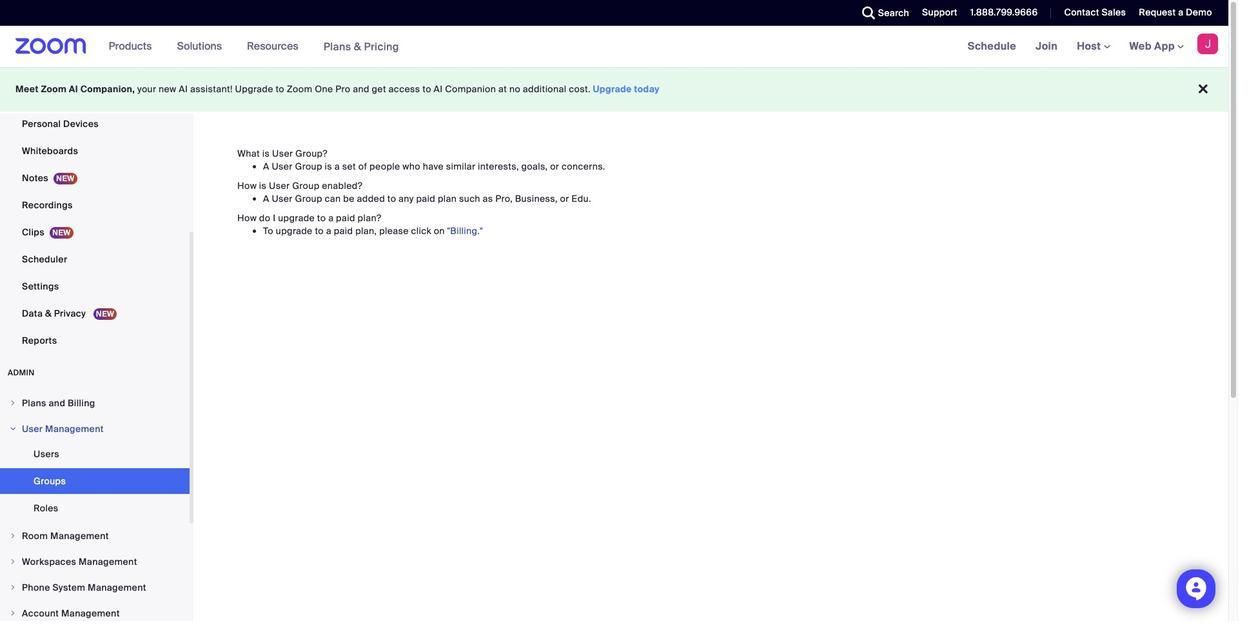 Task type: describe. For each thing, give the bounding box(es) containing it.
plans for plans & pricing
[[324, 40, 351, 53]]

such
[[459, 193, 480, 204]]

right image for workspaces management
[[9, 558, 17, 566]]

management for workspaces management
[[79, 556, 137, 568]]

users link
[[0, 441, 190, 467]]

interests,
[[478, 161, 519, 172]]

2 upgrade from the left
[[593, 83, 632, 95]]

similar
[[446, 161, 476, 172]]

upgrade today link
[[593, 83, 660, 95]]

scheduler link
[[0, 246, 190, 272]]

assistant!
[[190, 83, 233, 95]]

sales
[[1102, 6, 1126, 18]]

personal devices link
[[0, 111, 190, 137]]

to down resources dropdown button
[[276, 83, 284, 95]]

zoom logo image
[[15, 38, 86, 54]]

user inside menu item
[[22, 423, 43, 435]]

app
[[1154, 39, 1175, 53]]

or inside what is user group? a user group is a set of people who have similar interests, goals, or concerns.
[[550, 161, 559, 172]]

who
[[403, 161, 420, 172]]

request
[[1139, 6, 1176, 18]]

added
[[357, 193, 385, 204]]

be
[[343, 193, 355, 204]]

management for user management
[[45, 423, 104, 435]]

is for a
[[262, 148, 270, 159]]

plans and billing menu item
[[0, 391, 190, 415]]

search button
[[852, 0, 913, 26]]

right image for plans and billing
[[9, 399, 17, 407]]

contact sales
[[1064, 6, 1126, 18]]

plan?
[[358, 212, 381, 224]]

how for how is user group enabled? a user group can be added to any paid plan such as pro, business, or edu.
[[237, 180, 257, 192]]

workspaces
[[22, 556, 76, 568]]

recordings
[[22, 199, 73, 211]]

2 zoom from the left
[[287, 83, 312, 95]]

profile picture image
[[1198, 34, 1218, 54]]

one
[[315, 83, 333, 95]]

room
[[22, 530, 48, 542]]

new
[[159, 83, 176, 95]]

what
[[237, 148, 260, 159]]

clips link
[[0, 219, 190, 245]]

room management
[[22, 530, 109, 542]]

data
[[22, 308, 43, 319]]

user management menu item
[[0, 417, 190, 441]]

admin
[[8, 368, 35, 378]]

companion,
[[80, 83, 135, 95]]

host button
[[1077, 39, 1110, 53]]

1 upgrade from the left
[[235, 83, 273, 95]]

account management
[[22, 608, 120, 619]]

resources
[[247, 39, 298, 53]]

settings link
[[0, 273, 190, 299]]

groups
[[34, 475, 66, 487]]

goals,
[[521, 161, 548, 172]]

people
[[370, 161, 400, 172]]

phone
[[22, 582, 50, 593]]

pricing
[[364, 40, 399, 53]]

join link
[[1026, 26, 1067, 67]]

click
[[411, 225, 431, 237]]

host
[[1077, 39, 1104, 53]]

web app
[[1130, 39, 1175, 53]]

user management
[[22, 423, 104, 435]]

& for privacy
[[45, 308, 52, 319]]

resources button
[[247, 26, 304, 67]]

"billing."
[[447, 225, 483, 237]]

how is user group enabled? a user group can be added to any paid plan such as pro, business, or edu.
[[237, 180, 591, 204]]

plans & pricing
[[324, 40, 399, 53]]

side navigation navigation
[[0, 0, 193, 621]]

of
[[358, 161, 367, 172]]

scheduler
[[22, 253, 67, 265]]

right image for room
[[9, 532, 17, 540]]

management inside phone system management menu item
[[88, 582, 146, 593]]

billing
[[68, 397, 95, 409]]

2 vertical spatial group
[[295, 193, 322, 204]]

meet
[[15, 83, 39, 95]]

& for pricing
[[354, 40, 361, 53]]

or inside how is user group enabled? a user group can be added to any paid plan such as pro, business, or edu.
[[560, 193, 569, 204]]

schedule
[[968, 39, 1016, 53]]

settings
[[22, 281, 59, 292]]

demo
[[1186, 6, 1212, 18]]

account management menu item
[[0, 601, 190, 621]]

meet zoom ai companion, your new ai assistant! upgrade to zoom one pro and get access to ai companion at no additional cost. upgrade today
[[15, 83, 660, 95]]

whiteboards
[[22, 145, 78, 157]]

notes link
[[0, 165, 190, 191]]

business,
[[515, 193, 558, 204]]

data & privacy link
[[0, 301, 190, 326]]

2 ai from the left
[[179, 83, 188, 95]]

and inside meet zoom ai companion, footer
[[353, 83, 369, 95]]

management for room management
[[50, 530, 109, 542]]

plan,
[[355, 225, 377, 237]]

plans and billing
[[22, 397, 95, 409]]

admin menu menu
[[0, 391, 190, 621]]

how do i upgrade to a paid plan? to upgrade to a paid plan, please click on "billing."
[[237, 212, 483, 237]]

devices
[[63, 118, 99, 130]]



Task type: vqa. For each thing, say whether or not it's contained in the screenshot.
today
yes



Task type: locate. For each thing, give the bounding box(es) containing it.
how down what
[[237, 180, 257, 192]]

0 vertical spatial paid
[[416, 193, 435, 204]]

management inside user management menu item
[[45, 423, 104, 435]]

1 vertical spatial &
[[45, 308, 52, 319]]

upgrade right cost. on the left of page
[[593, 83, 632, 95]]

a inside what is user group? a user group is a set of people who have similar interests, goals, or concerns.
[[335, 161, 340, 172]]

request a demo link
[[1129, 0, 1229, 26], [1139, 6, 1212, 18]]

paid left plan,
[[334, 225, 353, 237]]

management up phone system management menu item
[[79, 556, 137, 568]]

to inside how is user group enabled? a user group can be added to any paid plan such as pro, business, or edu.
[[387, 193, 396, 204]]

&
[[354, 40, 361, 53], [45, 308, 52, 319]]

1 vertical spatial how
[[237, 212, 257, 224]]

is left set
[[325, 161, 332, 172]]

0 vertical spatial how
[[237, 180, 257, 192]]

banner
[[0, 26, 1229, 68]]

& left pricing
[[354, 40, 361, 53]]

zoom
[[41, 83, 67, 95], [287, 83, 312, 95]]

paid
[[416, 193, 435, 204], [336, 212, 355, 224], [334, 225, 353, 237]]

paid inside how is user group enabled? a user group can be added to any paid plan such as pro, business, or edu.
[[416, 193, 435, 204]]

request a demo
[[1139, 6, 1212, 18]]

to right access
[[423, 83, 431, 95]]

or left edu. on the top of the page
[[560, 193, 569, 204]]

user
[[272, 148, 293, 159], [272, 161, 293, 172], [269, 180, 290, 192], [272, 193, 293, 204], [22, 423, 43, 435]]

group inside what is user group? a user group is a set of people who have similar interests, goals, or concerns.
[[295, 161, 322, 172]]

1 horizontal spatial ai
[[179, 83, 188, 95]]

product information navigation
[[99, 26, 409, 68]]

to
[[263, 225, 273, 237]]

i
[[273, 212, 276, 224]]

system
[[53, 582, 85, 593]]

right image inside account management menu item
[[9, 609, 17, 617]]

or right goals,
[[550, 161, 559, 172]]

0 vertical spatial &
[[354, 40, 361, 53]]

1 ai from the left
[[69, 83, 78, 95]]

to down can
[[317, 212, 326, 224]]

zoom right meet
[[41, 83, 67, 95]]

ai right new
[[179, 83, 188, 95]]

zoom left one
[[287, 83, 312, 95]]

& inside product information navigation
[[354, 40, 361, 53]]

0 horizontal spatial zoom
[[41, 83, 67, 95]]

plans down "admin"
[[22, 397, 46, 409]]

any
[[399, 193, 414, 204]]

plans & pricing link
[[324, 40, 399, 53], [324, 40, 399, 53]]

group
[[295, 161, 322, 172], [292, 180, 320, 192], [295, 193, 322, 204]]

privacy
[[54, 308, 86, 319]]

& inside personal menu menu
[[45, 308, 52, 319]]

users
[[34, 448, 59, 460]]

1 right image from the top
[[9, 399, 17, 407]]

solutions
[[177, 39, 222, 53]]

please
[[379, 225, 409, 237]]

data & privacy
[[22, 308, 88, 319]]

as
[[483, 193, 493, 204]]

1 how from the top
[[237, 180, 257, 192]]

is inside how is user group enabled? a user group can be added to any paid plan such as pro, business, or edu.
[[259, 180, 267, 192]]

personal devices
[[22, 118, 99, 130]]

is right what
[[262, 148, 270, 159]]

0 vertical spatial upgrade
[[278, 212, 315, 224]]

0 horizontal spatial plans
[[22, 397, 46, 409]]

0 vertical spatial and
[[353, 83, 369, 95]]

a inside what is user group? a user group is a set of people who have similar interests, goals, or concerns.
[[263, 161, 269, 172]]

search
[[878, 7, 909, 19]]

support
[[922, 6, 958, 18]]

1 vertical spatial a
[[263, 193, 269, 204]]

products button
[[109, 26, 158, 67]]

upgrade
[[235, 83, 273, 95], [593, 83, 632, 95]]

upgrade
[[278, 212, 315, 224], [276, 225, 313, 237]]

access
[[389, 83, 420, 95]]

paid right any
[[416, 193, 435, 204]]

enabled?
[[322, 180, 362, 192]]

management inside account management menu item
[[61, 608, 120, 619]]

user management menu
[[0, 441, 190, 522]]

is for enabled?
[[259, 180, 267, 192]]

management down billing
[[45, 423, 104, 435]]

1 horizontal spatial zoom
[[287, 83, 312, 95]]

reports
[[22, 335, 57, 346]]

0 horizontal spatial upgrade
[[235, 83, 273, 95]]

roles
[[34, 502, 58, 514]]

how inside how is user group enabled? a user group can be added to any paid plan such as pro, business, or edu.
[[237, 180, 257, 192]]

1 a from the top
[[263, 161, 269, 172]]

workspaces management
[[22, 556, 137, 568]]

account
[[22, 608, 59, 619]]

at
[[498, 83, 507, 95]]

paid down be
[[336, 212, 355, 224]]

1 right image from the top
[[9, 532, 17, 540]]

2 how from the top
[[237, 212, 257, 224]]

1 vertical spatial right image
[[9, 584, 17, 591]]

web
[[1130, 39, 1152, 53]]

and left get
[[353, 83, 369, 95]]

right image left workspaces
[[9, 558, 17, 566]]

2 horizontal spatial ai
[[434, 83, 443, 95]]

2 right image from the top
[[9, 425, 17, 433]]

0 horizontal spatial and
[[49, 397, 65, 409]]

management
[[45, 423, 104, 435], [50, 530, 109, 542], [79, 556, 137, 568], [88, 582, 146, 593], [61, 608, 120, 619]]

0 horizontal spatial ai
[[69, 83, 78, 95]]

concerns.
[[562, 161, 605, 172]]

plans inside menu item
[[22, 397, 46, 409]]

right image for user management
[[9, 425, 17, 433]]

or
[[550, 161, 559, 172], [560, 193, 569, 204]]

to left any
[[387, 193, 396, 204]]

upgrade right i
[[278, 212, 315, 224]]

clips
[[22, 226, 44, 238]]

1 vertical spatial group
[[292, 180, 320, 192]]

right image inside phone system management menu item
[[9, 584, 17, 591]]

right image inside plans and billing menu item
[[9, 399, 17, 407]]

0 vertical spatial right image
[[9, 532, 17, 540]]

0 vertical spatial a
[[263, 161, 269, 172]]

right image left room
[[9, 532, 17, 540]]

3 ai from the left
[[434, 83, 443, 95]]

1 vertical spatial or
[[560, 193, 569, 204]]

plans
[[324, 40, 351, 53], [22, 397, 46, 409]]

& right the data on the left
[[45, 308, 52, 319]]

1 zoom from the left
[[41, 83, 67, 95]]

join
[[1036, 39, 1058, 53]]

0 horizontal spatial &
[[45, 308, 52, 319]]

1 vertical spatial and
[[49, 397, 65, 409]]

1 horizontal spatial plans
[[324, 40, 351, 53]]

right image left account
[[9, 609, 17, 617]]

phone system management
[[22, 582, 146, 593]]

is up do
[[259, 180, 267, 192]]

meetings navigation
[[958, 26, 1229, 68]]

"billing." link
[[447, 225, 483, 237]]

a inside how is user group enabled? a user group can be added to any paid plan such as pro, business, or edu.
[[263, 193, 269, 204]]

management for account management
[[61, 608, 120, 619]]

2 right image from the top
[[9, 584, 17, 591]]

room management menu item
[[0, 524, 190, 548]]

management down phone system management menu item
[[61, 608, 120, 619]]

0 vertical spatial or
[[550, 161, 559, 172]]

right image inside workspaces management 'menu item'
[[9, 558, 17, 566]]

1 vertical spatial is
[[325, 161, 332, 172]]

meet zoom ai companion, footer
[[0, 67, 1229, 112]]

personal menu menu
[[0, 0, 190, 355]]

a
[[263, 161, 269, 172], [263, 193, 269, 204]]

phone system management menu item
[[0, 575, 190, 600]]

right image for account management
[[9, 609, 17, 617]]

0 vertical spatial plans
[[324, 40, 351, 53]]

additional
[[523, 83, 567, 95]]

2 vertical spatial paid
[[334, 225, 353, 237]]

1 horizontal spatial and
[[353, 83, 369, 95]]

upgrade right to
[[276, 225, 313, 237]]

ai left companion
[[434, 83, 443, 95]]

plans up meet zoom ai companion, your new ai assistant! upgrade to zoom one pro and get access to ai companion at no additional cost. upgrade today
[[324, 40, 351, 53]]

pro
[[336, 83, 350, 95]]

workspaces management menu item
[[0, 549, 190, 574]]

notes
[[22, 172, 48, 184]]

to left plan,
[[315, 225, 324, 237]]

right image inside room management menu item
[[9, 532, 17, 540]]

3 right image from the top
[[9, 558, 17, 566]]

1 vertical spatial upgrade
[[276, 225, 313, 237]]

banner containing products
[[0, 26, 1229, 68]]

1 horizontal spatial &
[[354, 40, 361, 53]]

0 vertical spatial group
[[295, 161, 322, 172]]

pro,
[[496, 193, 513, 204]]

roles link
[[0, 495, 190, 521]]

group?
[[295, 148, 328, 159]]

ai left companion,
[[69, 83, 78, 95]]

have
[[423, 161, 444, 172]]

plans inside product information navigation
[[324, 40, 351, 53]]

your
[[137, 83, 156, 95]]

right image inside user management menu item
[[9, 425, 17, 433]]

1 horizontal spatial or
[[560, 193, 569, 204]]

4 right image from the top
[[9, 609, 17, 617]]

what is user group? a user group is a set of people who have similar interests, goals, or concerns.
[[237, 148, 605, 172]]

management up the workspaces management
[[50, 530, 109, 542]]

right image
[[9, 399, 17, 407], [9, 425, 17, 433], [9, 558, 17, 566], [9, 609, 17, 617]]

1 horizontal spatial upgrade
[[593, 83, 632, 95]]

plans for plans and billing
[[22, 397, 46, 409]]

1.888.799.9666
[[970, 6, 1038, 18]]

how for how do i upgrade to a paid plan? to upgrade to a paid plan, please click on "billing."
[[237, 212, 257, 224]]

a
[[1178, 6, 1184, 18], [335, 161, 340, 172], [328, 212, 334, 224], [326, 225, 331, 237]]

1 vertical spatial plans
[[22, 397, 46, 409]]

whiteboards link
[[0, 138, 190, 164]]

plan
[[438, 193, 457, 204]]

recordings link
[[0, 192, 190, 218]]

reports link
[[0, 328, 190, 353]]

0 horizontal spatial or
[[550, 161, 559, 172]]

and left billing
[[49, 397, 65, 409]]

schedule link
[[958, 26, 1026, 67]]

how inside how do i upgrade to a paid plan? to upgrade to a paid plan, please click on "billing."
[[237, 212, 257, 224]]

how left do
[[237, 212, 257, 224]]

can
[[325, 193, 341, 204]]

ai
[[69, 83, 78, 95], [179, 83, 188, 95], [434, 83, 443, 95]]

right image
[[9, 532, 17, 540], [9, 584, 17, 591]]

2 a from the top
[[263, 193, 269, 204]]

right image left user management
[[9, 425, 17, 433]]

right image for phone
[[9, 584, 17, 591]]

upgrade down product information navigation
[[235, 83, 273, 95]]

management up account management menu item
[[88, 582, 146, 593]]

and inside menu item
[[49, 397, 65, 409]]

groups link
[[0, 468, 190, 494]]

contact
[[1064, 6, 1099, 18]]

today
[[634, 83, 660, 95]]

get
[[372, 83, 386, 95]]

companion
[[445, 83, 496, 95]]

set
[[342, 161, 356, 172]]

right image down "admin"
[[9, 399, 17, 407]]

web app button
[[1130, 39, 1184, 53]]

contact sales link
[[1055, 0, 1129, 26], [1064, 6, 1126, 18]]

0 vertical spatial is
[[262, 148, 270, 159]]

1 vertical spatial paid
[[336, 212, 355, 224]]

right image left phone at the bottom left of the page
[[9, 584, 17, 591]]

products
[[109, 39, 152, 53]]

2 vertical spatial is
[[259, 180, 267, 192]]

management inside room management menu item
[[50, 530, 109, 542]]

management inside workspaces management 'menu item'
[[79, 556, 137, 568]]



